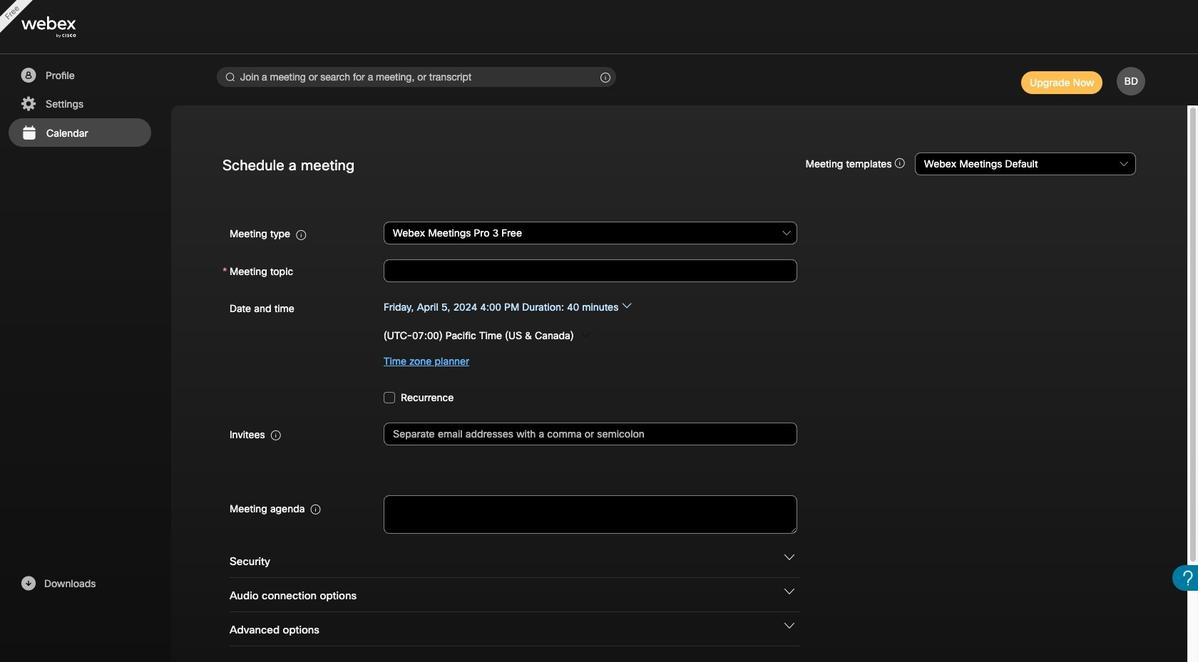 Task type: vqa. For each thing, say whether or not it's contained in the screenshot.
Audio connection options 'region' at the bottom
no



Task type: describe. For each thing, give the bounding box(es) containing it.
Invitees text field
[[384, 423, 798, 446]]

Join a meeting or search for a meeting, or transcript text field
[[217, 67, 617, 87]]

cisco webex image
[[21, 17, 107, 38]]

ng down image
[[785, 587, 795, 597]]

mds meetings_filled image
[[20, 125, 38, 142]]



Task type: locate. For each thing, give the bounding box(es) containing it.
banner
[[0, 0, 1199, 54]]

ng down image down ng down image
[[785, 622, 795, 632]]

1 vertical spatial ng down image
[[785, 622, 795, 632]]

group
[[223, 295, 1137, 374]]

0 vertical spatial ng down image
[[785, 553, 795, 563]]

ng down image
[[785, 553, 795, 563], [785, 622, 795, 632]]

None text field
[[384, 260, 798, 282]]

1 ng down image from the top
[[785, 553, 795, 563]]

None field
[[384, 221, 798, 246]]

mds content download_filled image
[[19, 576, 37, 593]]

2 ng down image from the top
[[785, 622, 795, 632]]

arrow image
[[581, 330, 591, 340]]

mds people circle_filled image
[[19, 67, 37, 84]]

ng down image up ng down image
[[785, 553, 795, 563]]

arrow image
[[622, 301, 632, 311]]

mds settings_filled image
[[19, 96, 37, 113]]

None text field
[[384, 496, 798, 534]]



